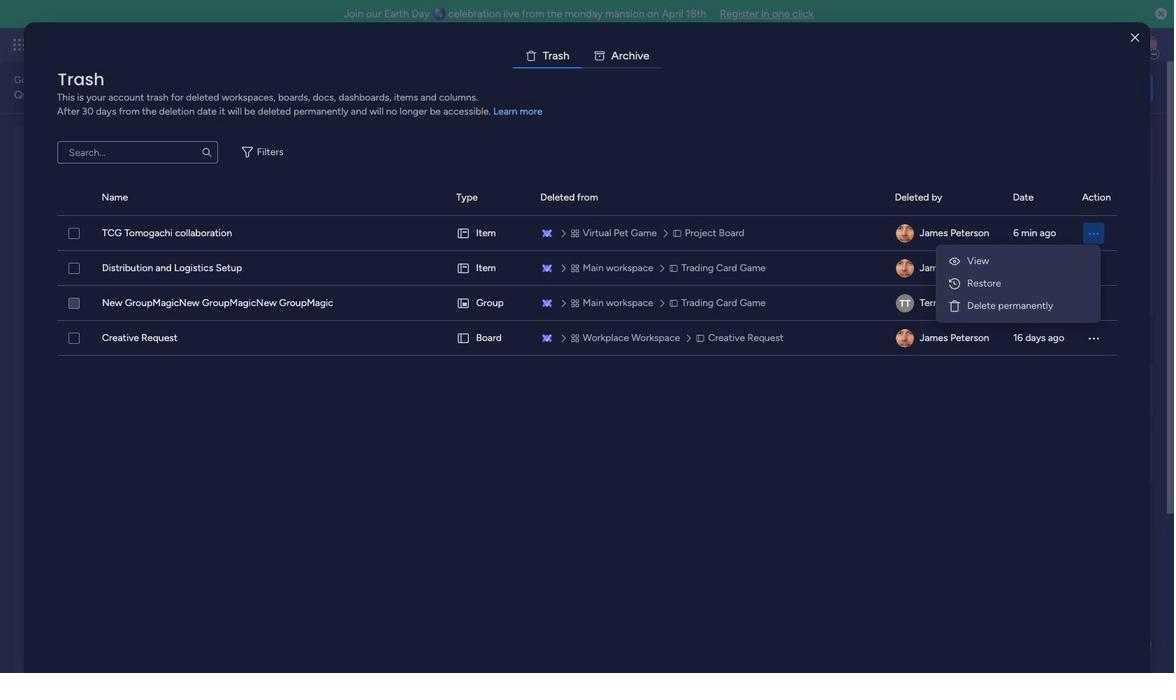 Task type: describe. For each thing, give the bounding box(es) containing it.
james peterson image for 4th row from the bottom
[[896, 224, 914, 243]]

close image
[[1132, 33, 1140, 43]]

menu menu
[[942, 250, 1096, 317]]

public board image
[[48, 283, 64, 299]]

2 column header from the left
[[102, 180, 440, 215]]

component image for public board image associated with second add to favorites image from left
[[266, 305, 279, 318]]

1 column header from the left
[[57, 180, 85, 215]]

component image
[[484, 305, 496, 318]]

1 horizontal spatial james peterson image
[[1135, 34, 1158, 56]]

2 row from the top
[[57, 251, 1118, 286]]

3 menu item from the top
[[942, 295, 1096, 317]]

3 add to favorites image from the left
[[872, 284, 886, 298]]

menu image
[[1087, 331, 1101, 345]]

1 menu item from the top
[[942, 250, 1096, 273]]

1 row from the top
[[57, 216, 1118, 251]]

3 row from the top
[[57, 286, 1118, 321]]

menu image
[[1087, 227, 1101, 240]]

4 column header from the left
[[541, 180, 878, 215]]

restore image
[[948, 277, 962, 291]]

templates image image
[[956, 134, 1141, 230]]

help center element
[[944, 429, 1154, 485]]

4 row from the top
[[57, 321, 1118, 356]]

public board image for third add to favorites image from left
[[702, 283, 717, 299]]

view image
[[948, 255, 962, 268]]

quick search results list box
[[31, 159, 910, 344]]

james peterson image for second row from the top
[[896, 259, 914, 278]]

2 menu item from the top
[[942, 273, 1096, 295]]

public board image for second add to favorites image from left
[[266, 283, 281, 299]]

getting started element
[[944, 362, 1154, 418]]

delete permanently image
[[948, 299, 962, 313]]

Search for items in the recycle bin search field
[[57, 141, 218, 164]]



Task type: locate. For each thing, give the bounding box(es) containing it.
3 column header from the left
[[456, 180, 524, 215]]

0 vertical spatial james peterson image
[[896, 224, 914, 243]]

1 public board image from the left
[[266, 283, 281, 299]]

0 horizontal spatial james peterson image
[[896, 329, 914, 347]]

cell
[[456, 216, 524, 251], [895, 216, 997, 251], [1083, 216, 1118, 251], [456, 251, 524, 286], [895, 251, 997, 286], [456, 286, 524, 321], [895, 286, 997, 321], [456, 321, 524, 356], [895, 321, 997, 356]]

row group
[[57, 180, 1118, 216]]

column header
[[57, 180, 85, 215], [102, 180, 440, 215], [456, 180, 524, 215], [541, 180, 878, 215], [895, 180, 997, 215], [1013, 180, 1066, 215], [1083, 180, 1118, 215]]

1 component image from the left
[[266, 305, 279, 318]]

None search field
[[57, 141, 218, 164]]

0 horizontal spatial add to favorites image
[[218, 284, 232, 298]]

5 column header from the left
[[895, 180, 997, 215]]

menu item
[[942, 250, 1096, 273], [942, 273, 1096, 295], [942, 295, 1096, 317]]

add to favorites image
[[218, 284, 232, 298], [436, 284, 450, 298], [872, 284, 886, 298]]

terry turtle image
[[896, 294, 914, 313]]

1 horizontal spatial public board image
[[484, 283, 499, 299]]

1 horizontal spatial add to favorites image
[[436, 284, 450, 298]]

2 component image from the left
[[702, 305, 714, 318]]

james peterson image
[[1135, 34, 1158, 56], [896, 329, 914, 347]]

0 vertical spatial james peterson image
[[1135, 34, 1158, 56]]

2 horizontal spatial add to favorites image
[[872, 284, 886, 298]]

0 horizontal spatial component image
[[266, 305, 279, 318]]

select product image
[[13, 38, 27, 52]]

1 vertical spatial james peterson image
[[896, 259, 914, 278]]

2 public board image from the left
[[484, 283, 499, 299]]

0 horizontal spatial public board image
[[266, 283, 281, 299]]

7 column header from the left
[[1083, 180, 1118, 215]]

menu item up restore icon
[[942, 250, 1096, 273]]

public board image for add to favorites icon
[[484, 283, 499, 299]]

public board image
[[266, 283, 281, 299], [484, 283, 499, 299], [702, 283, 717, 299]]

1 horizontal spatial component image
[[702, 305, 714, 318]]

1 image
[[968, 29, 980, 44]]

table
[[57, 180, 1118, 651]]

row
[[57, 216, 1118, 251], [57, 251, 1118, 286], [57, 286, 1118, 321], [57, 321, 1118, 356]]

6 column header from the left
[[1013, 180, 1066, 215]]

1 vertical spatial james peterson image
[[896, 329, 914, 347]]

add to favorites image
[[654, 284, 668, 298]]

3 public board image from the left
[[702, 283, 717, 299]]

2 james peterson image from the top
[[896, 259, 914, 278]]

component image
[[266, 305, 279, 318], [702, 305, 714, 318]]

menu item up delete permanently "icon"
[[942, 273, 1096, 295]]

component image for public board image associated with third add to favorites image from left
[[702, 305, 714, 318]]

1 add to favorites image from the left
[[218, 284, 232, 298]]

menu item down restore icon
[[942, 295, 1096, 317]]

2 add to favorites image from the left
[[436, 284, 450, 298]]

james peterson image
[[896, 224, 914, 243], [896, 259, 914, 278]]

search image
[[201, 147, 212, 158]]

2 horizontal spatial public board image
[[702, 283, 717, 299]]

1 james peterson image from the top
[[896, 224, 914, 243]]



Task type: vqa. For each thing, say whether or not it's contained in the screenshot.
Notifications icon
no



